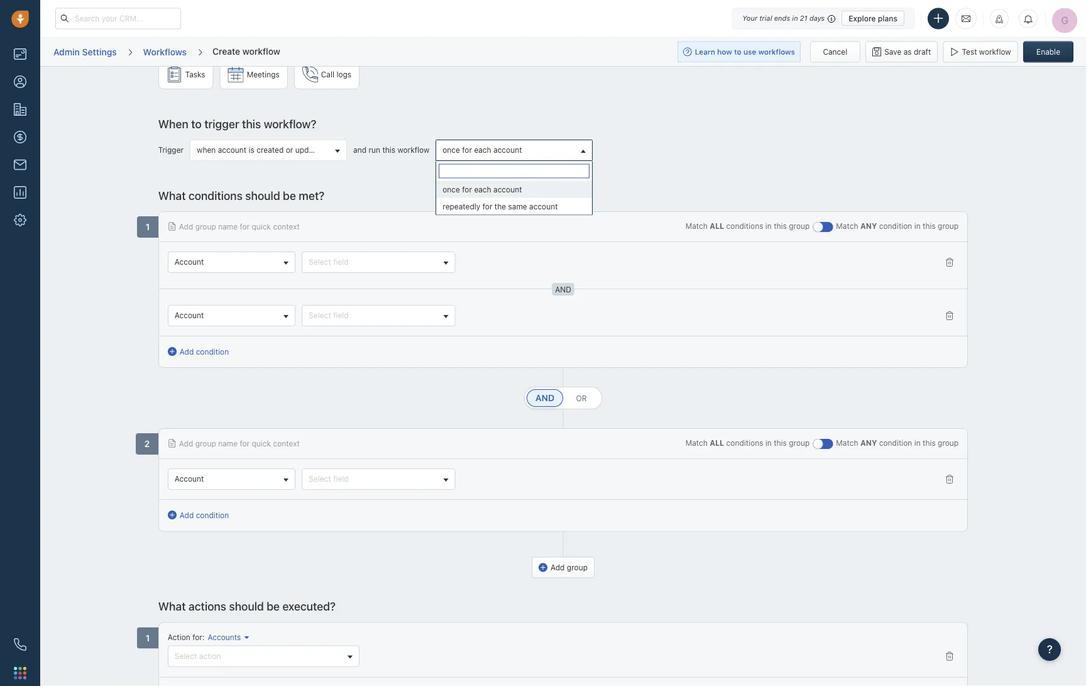 Task type: vqa. For each thing, say whether or not it's contained in the screenshot.
the field edit history
no



Task type: describe. For each thing, give the bounding box(es) containing it.
admin settings link
[[53, 42, 117, 62]]

select field for second the select field button from the bottom of the page
[[309, 311, 349, 320]]

1 add condition link from the top
[[168, 346, 229, 358]]

for inside option
[[462, 185, 472, 194]]

conditions for first the select field button from the bottom
[[727, 439, 764, 448]]

when
[[158, 117, 189, 131]]

your trial ends in 21 days
[[743, 14, 825, 22]]

workflow?
[[264, 117, 317, 131]]

workflow for test workflow
[[980, 47, 1012, 56]]

1 vertical spatial or
[[576, 394, 587, 403]]

workflows link
[[143, 42, 187, 62]]

add group
[[551, 563, 588, 572]]

2 add condition from the top
[[180, 511, 229, 520]]

explore
[[849, 14, 877, 23]]

as
[[904, 47, 912, 56]]

all for first the select field button
[[710, 222, 725, 231]]

match any condition in this group for first the select field button
[[837, 222, 959, 231]]

cancel button
[[811, 41, 861, 63]]

quick for account button for first the select field button
[[252, 222, 271, 231]]

save as draft
[[885, 47, 932, 56]]

admin
[[53, 46, 80, 57]]

group inside add group button
[[567, 563, 588, 572]]

for inside option
[[483, 202, 493, 211]]

when
[[197, 146, 216, 155]]

21
[[801, 14, 808, 22]]

account for account button for first the select field button from the bottom
[[175, 475, 204, 484]]

explore plans
[[849, 14, 898, 23]]

each inside dropdown button
[[474, 146, 492, 155]]

match any condition in this group for first the select field button from the bottom
[[837, 439, 959, 448]]

test
[[963, 47, 978, 56]]

settings
[[82, 46, 117, 57]]

each inside option
[[474, 185, 492, 194]]

once inside dropdown button
[[443, 146, 460, 155]]

:
[[202, 633, 205, 642]]

all for first the select field button from the bottom
[[710, 439, 725, 448]]

0 vertical spatial conditions
[[189, 189, 243, 203]]

1 match all conditions in this group from the top
[[686, 222, 810, 231]]

select action
[[175, 652, 221, 661]]

meetings button
[[220, 60, 288, 90]]

group containing tasks
[[158, 60, 969, 96]]

accounts button
[[205, 632, 249, 643]]

repeatedly
[[443, 202, 481, 211]]

add group button
[[532, 557, 595, 579]]

or inside 'button'
[[286, 146, 293, 155]]

should for conditions
[[245, 189, 280, 203]]

draft
[[915, 47, 932, 56]]

tasks
[[185, 70, 205, 79]]

2 match all conditions in this group from the top
[[686, 439, 810, 448]]

action
[[199, 652, 221, 661]]

account inside option
[[494, 185, 522, 194]]

what actions should be executed?
[[158, 600, 336, 613]]

enable
[[1037, 47, 1061, 56]]

context for account button for first the select field button
[[273, 222, 300, 231]]

created
[[257, 146, 284, 155]]

call logs
[[321, 70, 352, 79]]

once inside option
[[443, 185, 460, 194]]

is
[[249, 146, 255, 155]]

select for first the select field button from the bottom
[[309, 475, 331, 484]]

2 select field button from the top
[[302, 305, 456, 327]]

ends
[[775, 14, 791, 22]]

trial
[[760, 14, 773, 22]]

phone image
[[14, 638, 26, 651]]

should for actions
[[229, 600, 264, 613]]

when account is created or updated
[[197, 146, 325, 155]]

any for first the select field button
[[861, 222, 878, 231]]

account button for first the select field button
[[168, 252, 296, 273]]

account inside dropdown button
[[494, 146, 522, 155]]

tasks button
[[158, 60, 214, 90]]

what for what actions should be executed?
[[158, 600, 186, 613]]

when to trigger this workflow?
[[158, 117, 317, 131]]

test workflow
[[963, 47, 1012, 56]]

1 select field button from the top
[[302, 252, 456, 273]]

once for each account button
[[436, 140, 593, 161]]

account inside option
[[530, 202, 558, 211]]

met?
[[299, 189, 325, 203]]



Task type: locate. For each thing, give the bounding box(es) containing it.
field
[[333, 258, 349, 267], [333, 311, 349, 320], [333, 475, 349, 484]]

2 vertical spatial account
[[175, 475, 204, 484]]

explore plans link
[[842, 11, 905, 26]]

1 horizontal spatial workflow
[[398, 146, 430, 155]]

should
[[245, 189, 280, 203], [229, 600, 264, 613]]

create
[[213, 46, 240, 56]]

2 vertical spatial select field button
[[302, 469, 456, 490]]

test workflow button
[[944, 41, 1019, 63]]

create workflow
[[213, 46, 280, 56]]

add condition link
[[168, 346, 229, 358], [168, 510, 229, 521]]

each up repeatedly for the same account
[[474, 185, 492, 194]]

action for :
[[168, 633, 205, 642]]

name for account button for first the select field button
[[218, 222, 238, 231]]

1 vertical spatial once
[[443, 185, 460, 194]]

2 horizontal spatial workflow
[[980, 47, 1012, 56]]

context
[[273, 222, 300, 231], [273, 439, 300, 448]]

enable button
[[1024, 41, 1074, 63]]

trigger
[[204, 117, 239, 131]]

conditions
[[189, 189, 243, 203], [727, 222, 764, 231], [727, 439, 764, 448]]

1 vertical spatial once for each account
[[443, 185, 522, 194]]

1 vertical spatial any
[[861, 439, 878, 448]]

account for account button corresponding to second the select field button from the bottom of the page
[[175, 311, 204, 320]]

2 once from the top
[[443, 185, 460, 194]]

3 select field from the top
[[309, 475, 349, 484]]

run
[[369, 146, 381, 155]]

1 vertical spatial all
[[710, 439, 725, 448]]

conditions for first the select field button
[[727, 222, 764, 231]]

field for second the select field button from the bottom of the page
[[333, 311, 349, 320]]

email image
[[962, 13, 971, 24]]

account inside 'button'
[[218, 146, 247, 155]]

1 vertical spatial match all conditions in this group
[[686, 439, 810, 448]]

0 vertical spatial or
[[286, 146, 293, 155]]

account up repeatedly for the same account option on the top of the page
[[494, 185, 522, 194]]

2 vertical spatial conditions
[[727, 439, 764, 448]]

call
[[321, 70, 335, 79]]

0 vertical spatial select field
[[309, 258, 349, 267]]

2 add group name for quick context from the top
[[179, 439, 300, 448]]

select field
[[309, 258, 349, 267], [309, 311, 349, 320], [309, 475, 349, 484]]

add group name for quick context
[[179, 222, 300, 231], [179, 439, 300, 448]]

add group name for quick context for account button for first the select field button
[[179, 222, 300, 231]]

should up accounts button
[[229, 600, 264, 613]]

what
[[158, 189, 186, 203], [158, 600, 186, 613]]

and
[[354, 146, 367, 155], [536, 393, 555, 404], [537, 394, 553, 403]]

trigger
[[158, 146, 184, 155]]

should down when account is created or updated
[[245, 189, 280, 203]]

1 each from the top
[[474, 146, 492, 155]]

1 vertical spatial add condition
[[180, 511, 229, 520]]

once for each account up once for each account option
[[443, 146, 522, 155]]

or link
[[564, 390, 600, 407]]

2 field from the top
[[333, 311, 349, 320]]

2 select field from the top
[[309, 311, 349, 320]]

0 vertical spatial match any condition in this group
[[837, 222, 959, 231]]

2 add condition link from the top
[[168, 510, 229, 521]]

2 name from the top
[[218, 439, 238, 448]]

once for each account
[[443, 146, 522, 155], [443, 185, 522, 194]]

0 horizontal spatial workflow
[[243, 46, 280, 56]]

all
[[710, 222, 725, 231], [710, 439, 725, 448]]

condition
[[880, 222, 913, 231], [196, 348, 229, 356], [880, 439, 913, 448], [196, 511, 229, 520]]

account
[[218, 146, 247, 155], [494, 146, 522, 155], [494, 185, 522, 194], [530, 202, 558, 211]]

workflow up meetings
[[243, 46, 280, 56]]

account for account button for first the select field button
[[175, 258, 204, 267]]

1 vertical spatial match any condition in this group
[[837, 439, 959, 448]]

1 select field from the top
[[309, 258, 349, 267]]

select
[[309, 258, 331, 267], [309, 311, 331, 320], [309, 475, 331, 484], [175, 652, 197, 661]]

quick for account button for first the select field button from the bottom
[[252, 439, 271, 448]]

when account is created or updated button
[[190, 140, 347, 161]]

any for first the select field button from the bottom
[[861, 439, 878, 448]]

once for each account for list box containing once for each account
[[443, 185, 522, 194]]

name for account button for first the select field button from the bottom
[[218, 439, 238, 448]]

or
[[286, 146, 293, 155], [576, 394, 587, 403]]

match any condition in this group
[[837, 222, 959, 231], [837, 439, 959, 448]]

0 vertical spatial select field button
[[302, 252, 456, 273]]

0 vertical spatial context
[[273, 222, 300, 231]]

name
[[218, 222, 238, 231], [218, 439, 238, 448]]

list box containing once for each account
[[437, 181, 593, 215]]

repeatedly for the same account
[[443, 202, 558, 211]]

1 account from the top
[[175, 258, 204, 267]]

and run this workflow
[[354, 146, 430, 155]]

3 select field button from the top
[[302, 469, 456, 490]]

2 all from the top
[[710, 439, 725, 448]]

account left the is
[[218, 146, 247, 155]]

0 horizontal spatial be
[[267, 600, 280, 613]]

0 vertical spatial once for each account
[[443, 146, 522, 155]]

once for each account up repeatedly for the same account
[[443, 185, 522, 194]]

2 vertical spatial select field
[[309, 475, 349, 484]]

account button for second the select field button from the bottom of the page
[[168, 305, 296, 327]]

field for first the select field button
[[333, 258, 349, 267]]

your
[[743, 14, 758, 22]]

2 vertical spatial field
[[333, 475, 349, 484]]

cancel
[[824, 47, 848, 56]]

1 vertical spatial account button
[[168, 305, 296, 327]]

1 what from the top
[[158, 189, 186, 203]]

0 vertical spatial each
[[474, 146, 492, 155]]

account
[[175, 258, 204, 267], [175, 311, 204, 320], [175, 475, 204, 484]]

field for first the select field button from the bottom
[[333, 475, 349, 484]]

be left met?
[[283, 189, 296, 203]]

1 quick from the top
[[252, 222, 271, 231]]

what up action
[[158, 600, 186, 613]]

select for second the select field button from the bottom of the page
[[309, 311, 331, 320]]

repeatedly for the same account option
[[437, 198, 593, 215]]

1 account button from the top
[[168, 252, 296, 273]]

workflow
[[243, 46, 280, 56], [980, 47, 1012, 56], [398, 146, 430, 155]]

3 account button from the top
[[168, 469, 296, 490]]

action
[[168, 633, 190, 642]]

once for each account inside option
[[443, 185, 522, 194]]

2 account button from the top
[[168, 305, 296, 327]]

1 vertical spatial conditions
[[727, 222, 764, 231]]

meetings
[[247, 70, 280, 79]]

in
[[793, 14, 799, 22], [766, 222, 772, 231], [915, 222, 921, 231], [766, 439, 772, 448], [915, 439, 921, 448]]

select field for first the select field button
[[309, 258, 349, 267]]

what down trigger in the top left of the page
[[158, 189, 186, 203]]

0 vertical spatial account
[[175, 258, 204, 267]]

2 vertical spatial account button
[[168, 469, 296, 490]]

0 horizontal spatial or
[[286, 146, 293, 155]]

0 vertical spatial name
[[218, 222, 238, 231]]

save as draft button
[[866, 41, 939, 63]]

0 vertical spatial all
[[710, 222, 725, 231]]

same
[[509, 202, 528, 211]]

save
[[885, 47, 902, 56]]

1 any from the top
[[861, 222, 878, 231]]

1 add group name for quick context from the top
[[179, 222, 300, 231]]

0 vertical spatial any
[[861, 222, 878, 231]]

1 vertical spatial each
[[474, 185, 492, 194]]

1 vertical spatial be
[[267, 600, 280, 613]]

to
[[191, 117, 202, 131]]

workflow right run
[[398, 146, 430, 155]]

1 once for each account from the top
[[443, 146, 522, 155]]

context for account button for first the select field button from the bottom
[[273, 439, 300, 448]]

1 vertical spatial context
[[273, 439, 300, 448]]

2 match any condition in this group from the top
[[837, 439, 959, 448]]

0 vertical spatial once
[[443, 146, 460, 155]]

what conditions should be met?
[[158, 189, 325, 203]]

plans
[[879, 14, 898, 23]]

1 context from the top
[[273, 222, 300, 231]]

select for first the select field button
[[309, 258, 331, 267]]

1 vertical spatial what
[[158, 600, 186, 613]]

add inside add group button
[[551, 563, 565, 572]]

executed?
[[283, 600, 336, 613]]

1 vertical spatial add group name for quick context
[[179, 439, 300, 448]]

0 vertical spatial add condition link
[[168, 346, 229, 358]]

logs
[[337, 70, 352, 79]]

0 vertical spatial should
[[245, 189, 280, 203]]

each up once for each account option
[[474, 146, 492, 155]]

phone element
[[8, 632, 33, 657]]

updated
[[295, 146, 325, 155]]

2 context from the top
[[273, 439, 300, 448]]

select for select action button
[[175, 652, 197, 661]]

1 vertical spatial should
[[229, 600, 264, 613]]

0 vertical spatial quick
[[252, 222, 271, 231]]

be left executed?
[[267, 600, 280, 613]]

0 vertical spatial add group name for quick context
[[179, 222, 300, 231]]

1 vertical spatial account
[[175, 311, 204, 320]]

1 field from the top
[[333, 258, 349, 267]]

0 vertical spatial be
[[283, 189, 296, 203]]

select field button
[[302, 252, 456, 273], [302, 305, 456, 327], [302, 469, 456, 490]]

0 vertical spatial match all conditions in this group
[[686, 222, 810, 231]]

account right "same"
[[530, 202, 558, 211]]

1 vertical spatial add condition link
[[168, 510, 229, 521]]

the
[[495, 202, 506, 211]]

be for met?
[[283, 189, 296, 203]]

actions
[[189, 600, 226, 613]]

this
[[242, 117, 261, 131], [383, 146, 396, 155], [774, 222, 787, 231], [923, 222, 936, 231], [774, 439, 787, 448], [923, 439, 936, 448]]

list box
[[437, 181, 593, 215]]

for inside dropdown button
[[462, 146, 472, 155]]

1 horizontal spatial or
[[576, 394, 587, 403]]

add group name for quick context for account button for first the select field button from the bottom
[[179, 439, 300, 448]]

2 any from the top
[[861, 439, 878, 448]]

0 vertical spatial account button
[[168, 252, 296, 273]]

workflow right the test
[[980, 47, 1012, 56]]

once for each account inside dropdown button
[[443, 146, 522, 155]]

any
[[861, 222, 878, 231], [861, 439, 878, 448]]

add condition
[[180, 348, 229, 356], [180, 511, 229, 520]]

1 vertical spatial name
[[218, 439, 238, 448]]

1 match any condition in this group from the top
[[837, 222, 959, 231]]

1 add condition from the top
[[180, 348, 229, 356]]

freshworks switcher image
[[14, 667, 26, 679]]

0 vertical spatial add condition
[[180, 348, 229, 356]]

2 quick from the top
[[252, 439, 271, 448]]

match all conditions in this group
[[686, 222, 810, 231], [686, 439, 810, 448]]

2 what from the top
[[158, 600, 186, 613]]

account up once for each account option
[[494, 146, 522, 155]]

and link
[[527, 390, 564, 407], [527, 390, 564, 407]]

0 vertical spatial what
[[158, 189, 186, 203]]

accounts
[[208, 633, 241, 642]]

call logs button
[[294, 60, 360, 90]]

once
[[443, 146, 460, 155], [443, 185, 460, 194]]

2 account from the top
[[175, 311, 204, 320]]

admin settings
[[53, 46, 117, 57]]

account button for first the select field button from the bottom
[[168, 469, 296, 490]]

2 each from the top
[[474, 185, 492, 194]]

1 vertical spatial field
[[333, 311, 349, 320]]

workflow inside button
[[980, 47, 1012, 56]]

1 once from the top
[[443, 146, 460, 155]]

Search your CRM... text field
[[55, 8, 181, 29]]

be
[[283, 189, 296, 203], [267, 600, 280, 613]]

account button
[[168, 252, 296, 273], [168, 305, 296, 327], [168, 469, 296, 490]]

match
[[686, 222, 708, 231], [837, 222, 859, 231], [686, 439, 708, 448], [837, 439, 859, 448]]

for
[[462, 146, 472, 155], [462, 185, 472, 194], [483, 202, 493, 211], [240, 222, 250, 231], [240, 439, 250, 448], [193, 633, 202, 642]]

None search field
[[439, 164, 590, 178]]

workflow for create workflow
[[243, 46, 280, 56]]

select action button
[[168, 646, 360, 667]]

add
[[179, 222, 193, 231], [180, 348, 194, 356], [179, 439, 193, 448], [180, 511, 194, 520], [551, 563, 565, 572]]

what for what conditions should be met?
[[158, 189, 186, 203]]

3 field from the top
[[333, 475, 349, 484]]

1 name from the top
[[218, 222, 238, 231]]

be for executed?
[[267, 600, 280, 613]]

select inside button
[[175, 652, 197, 661]]

once for each account for the once for each account dropdown button
[[443, 146, 522, 155]]

days
[[810, 14, 825, 22]]

1 all from the top
[[710, 222, 725, 231]]

1 vertical spatial select field
[[309, 311, 349, 320]]

0 vertical spatial field
[[333, 258, 349, 267]]

2 once for each account from the top
[[443, 185, 522, 194]]

1 vertical spatial select field button
[[302, 305, 456, 327]]

workflows
[[143, 46, 187, 57]]

quick
[[252, 222, 271, 231], [252, 439, 271, 448]]

1 vertical spatial quick
[[252, 439, 271, 448]]

select field for first the select field button from the bottom
[[309, 475, 349, 484]]

group
[[158, 60, 969, 96]]

once for each account option
[[437, 181, 593, 198]]

1 horizontal spatial be
[[283, 189, 296, 203]]

3 account from the top
[[175, 475, 204, 484]]



